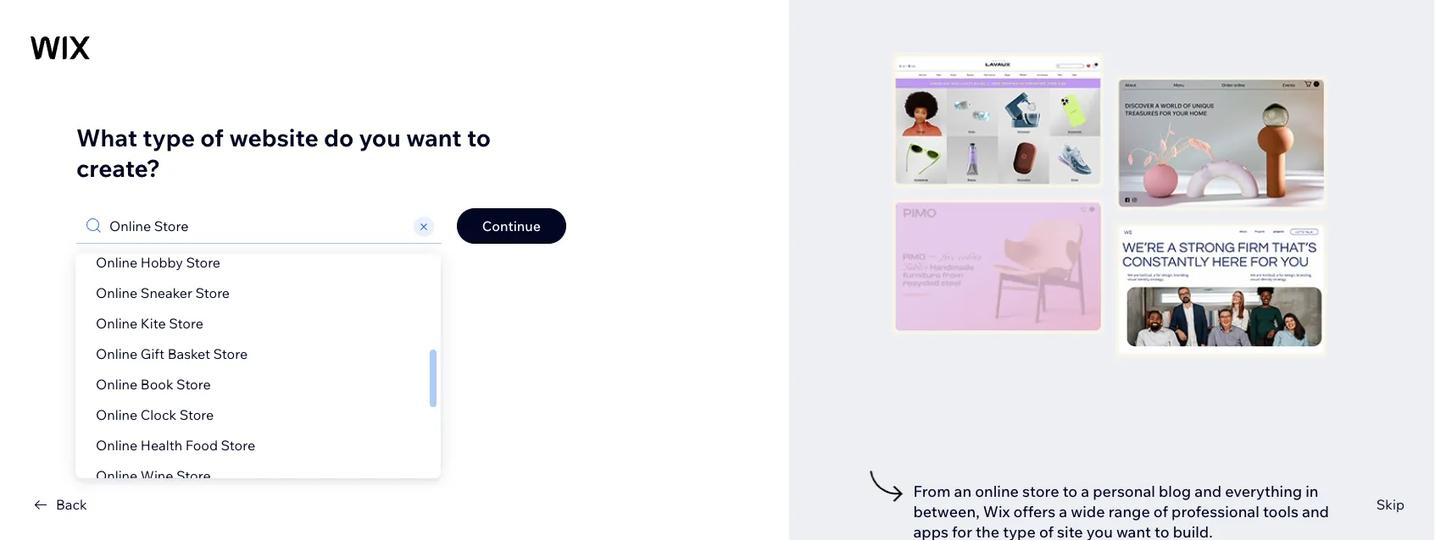Task type: locate. For each thing, give the bounding box(es) containing it.
store right hobby
[[186, 254, 220, 271]]

3 online from the top
[[96, 315, 138, 332]]

store for online wine store
[[176, 468, 211, 485]]

build.
[[1173, 523, 1213, 541]]

1 vertical spatial and
[[1302, 503, 1329, 522]]

from
[[913, 482, 951, 502]]

list box containing online hobby store
[[75, 248, 441, 492]]

a up wide
[[1081, 482, 1089, 502]]

a
[[1081, 482, 1089, 502], [1059, 503, 1067, 522]]

4 online from the top
[[96, 346, 138, 363]]

and
[[1195, 482, 1222, 502], [1302, 503, 1329, 522]]

type inside from an online store to a personal blog and everything in between, wix offers a wide range of professional tools and apps for the type of site you want to build.
[[1003, 523, 1036, 541]]

blog
[[1159, 482, 1191, 502]]

type up create?
[[143, 122, 195, 152]]

online left kite
[[96, 315, 138, 332]]

apps
[[913, 523, 949, 541]]

0 horizontal spatial you
[[359, 122, 401, 152]]

online gift basket store
[[96, 346, 248, 363]]

online up online kite store
[[96, 285, 138, 302]]

1 horizontal spatial you
[[1087, 523, 1113, 541]]

6 online from the top
[[96, 407, 138, 424]]

store up food
[[179, 407, 214, 424]]

0 horizontal spatial type
[[143, 122, 195, 152]]

of inside what type of website do you want to create?
[[200, 122, 224, 152]]

7 online from the top
[[96, 437, 138, 454]]

0 horizontal spatial want
[[406, 122, 462, 152]]

store right food
[[221, 437, 255, 454]]

online for online book store
[[96, 376, 138, 393]]

1 vertical spatial of
[[1154, 503, 1168, 522]]

online book store
[[96, 376, 211, 393]]

of
[[200, 122, 224, 152], [1154, 503, 1168, 522], [1039, 523, 1054, 541]]

5 online from the top
[[96, 376, 138, 393]]

of down blog
[[1154, 503, 1168, 522]]

2 horizontal spatial to
[[1155, 523, 1169, 541]]

online left health
[[96, 437, 138, 454]]

0 vertical spatial want
[[406, 122, 462, 152]]

list box
[[75, 248, 441, 492]]

store right sneaker
[[195, 285, 230, 302]]

online for online kite store
[[96, 315, 138, 332]]

to inside what type of website do you want to create?
[[467, 122, 491, 152]]

0 vertical spatial of
[[200, 122, 224, 152]]

2 vertical spatial of
[[1039, 523, 1054, 541]]

store down food
[[176, 468, 211, 485]]

you inside from an online store to a personal blog and everything in between, wix offers a wide range of professional tools and apps for the type of site you want to build.
[[1087, 523, 1113, 541]]

health
[[141, 437, 182, 454]]

type
[[143, 122, 195, 152], [1003, 523, 1036, 541]]

2 vertical spatial to
[[1155, 523, 1169, 541]]

online kite store
[[96, 315, 203, 332]]

store down basket
[[176, 376, 211, 393]]

what
[[76, 122, 137, 152]]

create?
[[76, 153, 160, 183]]

1 horizontal spatial a
[[1081, 482, 1089, 502]]

from an online store to a personal blog and everything in between, wix offers a wide range of professional tools and apps for the type of site you want to build.
[[913, 482, 1329, 541]]

0 horizontal spatial to
[[467, 122, 491, 152]]

online clock store
[[96, 407, 214, 424]]

you
[[359, 122, 401, 152], [1087, 523, 1113, 541]]

wix
[[983, 503, 1010, 522]]

of left website
[[200, 122, 224, 152]]

1 online from the top
[[96, 254, 138, 271]]

want
[[406, 122, 462, 152], [1116, 523, 1151, 541]]

0 vertical spatial type
[[143, 122, 195, 152]]

online for online health food store
[[96, 437, 138, 454]]

0 vertical spatial you
[[359, 122, 401, 152]]

type down offers at the right of page
[[1003, 523, 1036, 541]]

store inside option
[[221, 437, 255, 454]]

you down wide
[[1087, 523, 1113, 541]]

online left hobby
[[96, 254, 138, 271]]

kite
[[141, 315, 166, 332]]

want inside what type of website do you want to create?
[[406, 122, 462, 152]]

store up basket
[[169, 315, 203, 332]]

of down offers at the right of page
[[1039, 523, 1054, 541]]

0 vertical spatial and
[[1195, 482, 1222, 502]]

2 online from the top
[[96, 285, 138, 302]]

online left wine
[[96, 468, 138, 485]]

1 vertical spatial want
[[1116, 523, 1151, 541]]

0 vertical spatial a
[[1081, 482, 1089, 502]]

1 vertical spatial to
[[1063, 482, 1078, 502]]

skip
[[1376, 497, 1405, 514]]

range
[[1108, 503, 1150, 522]]

personal
[[1093, 482, 1155, 502]]

you right do
[[359, 122, 401, 152]]

skip button
[[1376, 495, 1405, 515]]

0 horizontal spatial of
[[200, 122, 224, 152]]

1 horizontal spatial of
[[1039, 523, 1054, 541]]

online left gift
[[96, 346, 138, 363]]

store for online hobby store
[[186, 254, 220, 271]]

online inside option
[[96, 437, 138, 454]]

online left book
[[96, 376, 138, 393]]

back
[[56, 497, 87, 514]]

wide
[[1071, 503, 1105, 522]]

and up 'professional'
[[1195, 482, 1222, 502]]

wine
[[141, 468, 173, 485]]

store
[[186, 254, 220, 271], [195, 285, 230, 302], [169, 315, 203, 332], [213, 346, 248, 363], [176, 376, 211, 393], [179, 407, 214, 424], [221, 437, 255, 454], [176, 468, 211, 485]]

to
[[467, 122, 491, 152], [1063, 482, 1078, 502], [1155, 523, 1169, 541]]

food
[[186, 437, 218, 454]]

book
[[141, 376, 173, 393]]

a up site
[[1059, 503, 1067, 522]]

hobby
[[141, 254, 183, 271]]

0 vertical spatial to
[[467, 122, 491, 152]]

0 horizontal spatial a
[[1059, 503, 1067, 522]]

online wine store
[[96, 468, 211, 485]]

online
[[96, 254, 138, 271], [96, 285, 138, 302], [96, 315, 138, 332], [96, 346, 138, 363], [96, 376, 138, 393], [96, 407, 138, 424], [96, 437, 138, 454], [96, 468, 138, 485]]

for
[[952, 523, 972, 541]]

online left clock at the bottom
[[96, 407, 138, 424]]

online for online sneaker store
[[96, 285, 138, 302]]

do
[[324, 122, 354, 152]]

1 horizontal spatial and
[[1302, 503, 1329, 522]]

8 online from the top
[[96, 468, 138, 485]]

store for online sneaker store
[[195, 285, 230, 302]]

and down in
[[1302, 503, 1329, 522]]

1 vertical spatial type
[[1003, 523, 1036, 541]]

1 vertical spatial a
[[1059, 503, 1067, 522]]

online health food store
[[96, 437, 255, 454]]

1 horizontal spatial want
[[1116, 523, 1151, 541]]

clock
[[141, 407, 176, 424]]

an
[[954, 482, 972, 502]]

2 horizontal spatial of
[[1154, 503, 1168, 522]]

1 horizontal spatial type
[[1003, 523, 1036, 541]]

1 vertical spatial you
[[1087, 523, 1113, 541]]

1 horizontal spatial to
[[1063, 482, 1078, 502]]



Task type: describe. For each thing, give the bounding box(es) containing it.
0 horizontal spatial and
[[1195, 482, 1222, 502]]

online for online clock store
[[96, 407, 138, 424]]

store for online clock store
[[179, 407, 214, 424]]

basket
[[168, 346, 210, 363]]

everything
[[1225, 482, 1302, 502]]

website
[[229, 122, 318, 152]]

online sneaker store
[[96, 285, 230, 302]]

store
[[1022, 482, 1059, 502]]

type inside what type of website do you want to create?
[[143, 122, 195, 152]]

online
[[975, 482, 1019, 502]]

tools
[[1263, 503, 1299, 522]]

site
[[1057, 523, 1083, 541]]

continue
[[482, 218, 541, 235]]

what type of website do you want to create?
[[76, 122, 491, 183]]

store for online kite store
[[169, 315, 203, 332]]

online for online hobby store
[[96, 254, 138, 271]]

sneaker
[[141, 285, 192, 302]]

offers
[[1013, 503, 1056, 522]]

you inside what type of website do you want to create?
[[359, 122, 401, 152]]

store right basket
[[213, 346, 248, 363]]

store for online book store
[[176, 376, 211, 393]]

continue button
[[457, 209, 566, 244]]

between,
[[913, 503, 980, 522]]

online for online gift basket store
[[96, 346, 138, 363]]

professional
[[1172, 503, 1260, 522]]

Search for your business or site type field
[[104, 209, 411, 243]]

back button
[[31, 495, 87, 515]]

online hobby store
[[96, 254, 220, 271]]

in
[[1306, 482, 1319, 502]]

want inside from an online store to a personal blog and everything in between, wix offers a wide range of professional tools and apps for the type of site you want to build.
[[1116, 523, 1151, 541]]

online for online wine store
[[96, 468, 138, 485]]

gift
[[141, 346, 165, 363]]

online health food store option
[[75, 431, 425, 461]]

the
[[976, 523, 1000, 541]]



Task type: vqa. For each thing, say whether or not it's contained in the screenshot.
the Sites.
no



